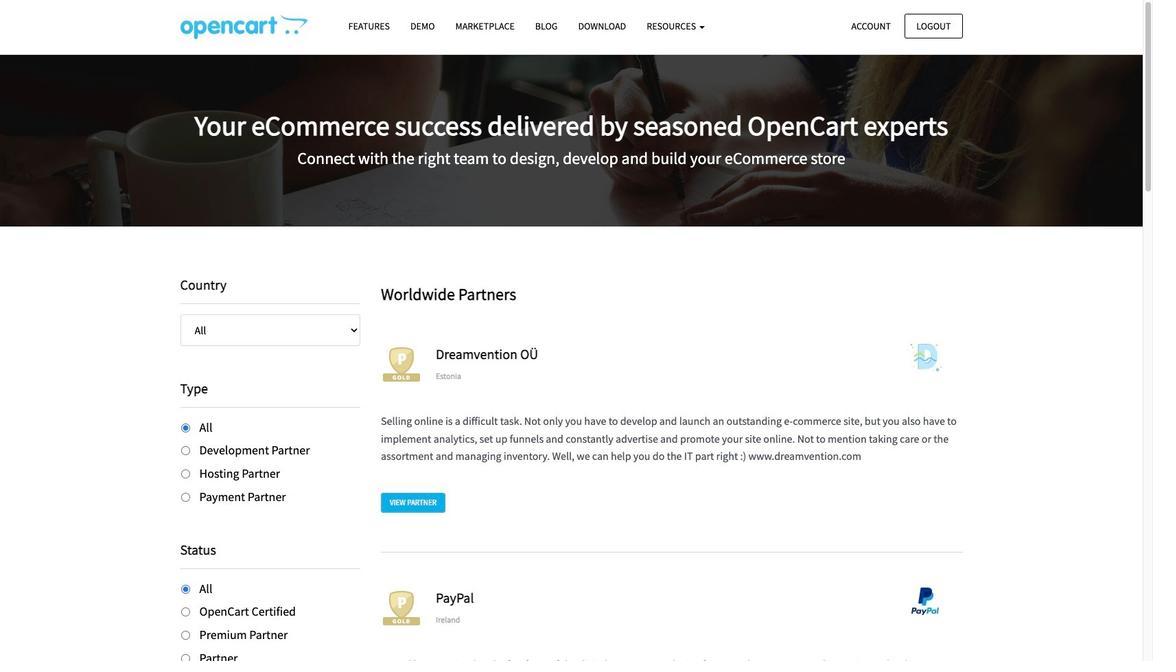 Task type: locate. For each thing, give the bounding box(es) containing it.
2 opencart certified image from the top
[[381, 588, 422, 629]]

1 vertical spatial opencart certified image
[[381, 588, 422, 629]]

1 opencart certified image from the top
[[381, 344, 422, 385]]

None radio
[[181, 423, 190, 432], [181, 446, 190, 455], [181, 608, 190, 617], [181, 631, 190, 640], [181, 654, 190, 661], [181, 423, 190, 432], [181, 446, 190, 455], [181, 608, 190, 617], [181, 631, 190, 640], [181, 654, 190, 661]]

paypal image
[[887, 588, 963, 615]]

opencart certified image
[[381, 344, 422, 385], [381, 588, 422, 629]]

dreamvention oü image
[[887, 344, 963, 372]]

None radio
[[181, 470, 190, 478], [181, 493, 190, 502], [181, 585, 190, 594], [181, 470, 190, 478], [181, 493, 190, 502], [181, 585, 190, 594]]

0 vertical spatial opencart certified image
[[381, 344, 422, 385]]



Task type: describe. For each thing, give the bounding box(es) containing it.
opencart certified image for "dreamvention oü" image
[[381, 344, 422, 385]]

opencart - partners image
[[180, 14, 307, 39]]

opencart certified image for paypal image
[[381, 588, 422, 629]]



Task type: vqa. For each thing, say whether or not it's contained in the screenshot.
PayPal image
yes



